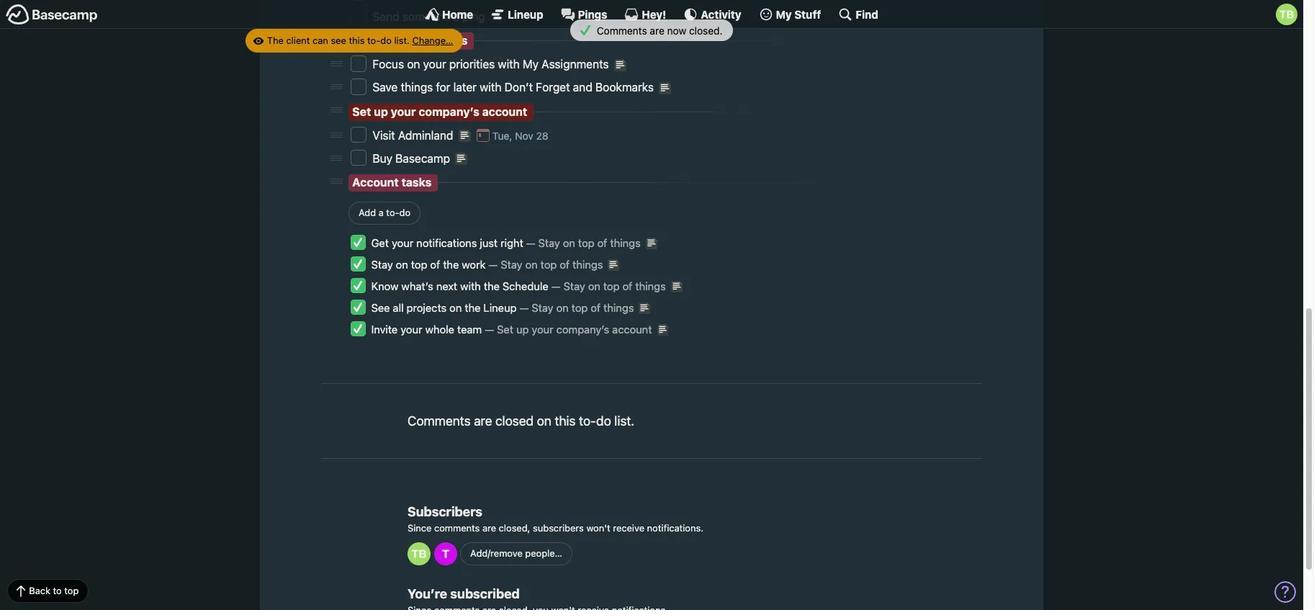 Task type: describe. For each thing, give the bounding box(es) containing it.
comments for comments are closed on this to-do list.
[[408, 413, 471, 429]]

0 vertical spatial up
[[374, 105, 388, 118]]

comments
[[434, 522, 480, 534]]

whole
[[425, 323, 455, 335]]

get your notifications just right — stay on top of things
[[371, 236, 641, 249]]

comments are closed on this to-do list.
[[408, 413, 635, 429]]

list.
[[615, 413, 635, 429]]

notifications.
[[647, 522, 704, 534]]

just
[[480, 236, 498, 249]]

get
[[371, 236, 389, 249]]

terry image
[[434, 542, 457, 565]]

don't
[[505, 81, 533, 94]]

stay right schedule
[[564, 279, 585, 292]]

now
[[667, 24, 687, 36]]

see
[[371, 301, 390, 314]]

1 vertical spatial company's
[[557, 323, 610, 335]]

buy
[[373, 152, 393, 165]]

0 vertical spatial account
[[482, 105, 527, 118]]

do for the client can see this to-do list . change…
[[381, 34, 392, 46]]

comments are now closed. alert
[[0, 19, 1304, 41]]

closed.
[[689, 24, 723, 36]]

my stuff button
[[759, 7, 821, 22]]

for
[[436, 81, 451, 94]]

buy basecamp link
[[373, 152, 453, 165]]

account
[[352, 176, 399, 189]]

set up your company's account
[[352, 105, 527, 118]]

find button
[[839, 7, 879, 22]]

— for lineup
[[520, 301, 529, 314]]

0 vertical spatial set
[[352, 105, 371, 118]]

the client can see this to-do list . change…
[[267, 34, 454, 46]]

set up your company's account link
[[352, 105, 527, 118]]

list
[[395, 34, 407, 46]]

assignments
[[542, 58, 609, 71]]

your up visit adminland
[[391, 105, 416, 118]]

add/remove
[[470, 548, 523, 559]]

visit
[[373, 129, 395, 142]]

the for of
[[443, 258, 459, 271]]

send someone a ping link
[[373, 10, 488, 23]]

to- for the client can see this to-do list . change…
[[368, 34, 381, 46]]

buy basecamp
[[373, 152, 453, 165]]

1 vertical spatial up
[[516, 323, 529, 335]]

stay on top of things link
[[352, 34, 468, 47]]

hey!
[[642, 8, 667, 21]]

focus on your priorities with my assignments
[[373, 58, 612, 71]]

you're
[[408, 586, 447, 601]]

— for work
[[489, 258, 498, 271]]

— right right
[[526, 236, 536, 249]]

comments are now closed.
[[594, 24, 723, 36]]

this for see
[[349, 34, 365, 46]]

people…
[[525, 548, 563, 559]]

team
[[457, 323, 482, 335]]

on down next
[[450, 301, 462, 314]]

account tasks link
[[352, 176, 432, 189]]

change…
[[413, 34, 454, 46]]

work
[[462, 258, 486, 271]]

stay right see on the top left of page
[[352, 34, 378, 47]]

your down "see all projects on the lineup — stay on top of things"
[[532, 323, 554, 335]]

won't
[[587, 522, 611, 534]]

back to top
[[29, 585, 79, 596]]

are inside subscribers since comments are closed, subscribers won't receive notifications.
[[483, 522, 496, 534]]

add/remove people… link
[[460, 542, 573, 566]]

this for on
[[555, 413, 576, 429]]

my stuff
[[776, 8, 821, 21]]

on right schedule
[[588, 279, 601, 292]]

on up schedule
[[525, 258, 538, 271]]

stay down right
[[501, 258, 523, 271]]

with for later
[[480, 81, 502, 94]]

1 vertical spatial my
[[523, 58, 539, 71]]

your down 'all'
[[401, 323, 422, 335]]

all
[[393, 301, 404, 314]]

account tasks
[[352, 176, 432, 189]]

subscribers since comments are closed, subscribers won't receive notifications.
[[408, 504, 704, 534]]

hey! button
[[625, 7, 667, 22]]

next
[[436, 279, 458, 292]]

closed,
[[499, 522, 530, 534]]

tue,
[[493, 130, 512, 142]]

client
[[287, 34, 310, 46]]

home link
[[425, 7, 473, 22]]

main element
[[0, 0, 1304, 29]]

with for priorities
[[498, 58, 520, 71]]

stay on top of things
[[352, 34, 468, 47]]

1 vertical spatial lineup
[[484, 301, 517, 314]]

lineup link
[[491, 7, 544, 22]]

schedule
[[503, 279, 549, 292]]

tue, nov 28
[[493, 130, 549, 142]]

save things for later with don't forget and bookmarks link
[[373, 81, 657, 94]]

— for schedule
[[552, 279, 561, 292]]

activity
[[701, 8, 742, 21]]

the
[[267, 34, 284, 46]]

focus
[[373, 58, 404, 71]]

on left list
[[380, 34, 394, 47]]

add
[[359, 207, 376, 218]]

tasks
[[402, 176, 432, 189]]

you're subscribed
[[408, 586, 520, 601]]

on right closed
[[537, 413, 552, 429]]

closed
[[496, 413, 534, 429]]

back
[[29, 585, 50, 596]]

right
[[501, 236, 523, 249]]

notifications
[[416, 236, 477, 249]]

can
[[313, 34, 329, 46]]

subscribed
[[450, 586, 520, 601]]

save
[[373, 81, 398, 94]]

nov
[[515, 130, 534, 142]]

to- inside button
[[386, 207, 399, 218]]



Task type: locate. For each thing, give the bounding box(es) containing it.
1 horizontal spatial comments
[[597, 24, 647, 36]]

subscribers
[[533, 522, 584, 534]]

0 horizontal spatial this
[[349, 34, 365, 46]]

a
[[454, 10, 460, 23], [379, 207, 384, 218]]

are
[[650, 24, 665, 36], [474, 413, 492, 429], [483, 522, 496, 534]]

account
[[482, 105, 527, 118], [612, 323, 652, 335]]

pings button
[[561, 7, 608, 22]]

the up next
[[443, 258, 459, 271]]

focus on your priorities with my assignments link
[[373, 58, 612, 71]]

the for with
[[484, 279, 500, 292]]

a right add
[[379, 207, 384, 218]]

back to top button
[[7, 579, 89, 603]]

tim burton image
[[1276, 4, 1298, 25], [408, 542, 431, 565]]

1 vertical spatial account
[[612, 323, 652, 335]]

0 horizontal spatial company's
[[419, 105, 480, 118]]

see all projects on the lineup — stay on top of things
[[371, 301, 634, 314]]

1 horizontal spatial do
[[399, 207, 411, 218]]

visit adminland
[[373, 129, 456, 142]]

1 vertical spatial do
[[399, 207, 411, 218]]

—
[[526, 236, 536, 249], [489, 258, 498, 271], [552, 279, 561, 292], [520, 301, 529, 314], [485, 323, 494, 335]]

0 vertical spatial with
[[498, 58, 520, 71]]

0 vertical spatial my
[[776, 8, 792, 21]]

the up the team
[[465, 301, 481, 314]]

save things for later with don't forget and bookmarks
[[373, 81, 657, 94]]

bookmarks
[[596, 81, 654, 94]]

top inside "back to top" button
[[64, 585, 79, 596]]

home
[[442, 8, 473, 21]]

on down stay on top of things link
[[407, 58, 420, 71]]

send
[[373, 10, 400, 23]]

2 horizontal spatial to-
[[579, 413, 596, 429]]

1 horizontal spatial to-
[[386, 207, 399, 218]]

0 horizontal spatial to-
[[368, 34, 381, 46]]

do for comments are closed on this to-do list.
[[596, 413, 611, 429]]

1 horizontal spatial my
[[776, 8, 792, 21]]

2 vertical spatial with
[[460, 279, 481, 292]]

are inside comments are now closed. alert
[[650, 24, 665, 36]]

2 vertical spatial to-
[[579, 413, 596, 429]]

0 vertical spatial this
[[349, 34, 365, 46]]

your right get
[[392, 236, 414, 249]]

stuff
[[795, 8, 821, 21]]

switch accounts image
[[6, 4, 98, 26]]

a left ping
[[454, 10, 460, 23]]

forget
[[536, 81, 570, 94]]

my inside popup button
[[776, 8, 792, 21]]

add/remove people…
[[470, 548, 563, 559]]

comments
[[597, 24, 647, 36], [408, 413, 471, 429]]

2 vertical spatial do
[[596, 413, 611, 429]]

pings
[[578, 8, 608, 21]]

1 horizontal spatial the
[[465, 301, 481, 314]]

ping
[[463, 10, 485, 23]]

1 horizontal spatial up
[[516, 323, 529, 335]]

activity link
[[684, 7, 742, 22]]

1 vertical spatial with
[[480, 81, 502, 94]]

0 vertical spatial are
[[650, 24, 665, 36]]

the down stay on top of the work — stay on top of things
[[484, 279, 500, 292]]

your
[[423, 58, 446, 71], [391, 105, 416, 118], [392, 236, 414, 249], [401, 323, 422, 335], [532, 323, 554, 335]]

1 vertical spatial comments
[[408, 413, 471, 429]]

0 horizontal spatial tim burton image
[[408, 542, 431, 565]]

1 horizontal spatial company's
[[557, 323, 610, 335]]

basecamp
[[396, 152, 450, 165]]

0 vertical spatial to-
[[368, 34, 381, 46]]

this right closed
[[555, 413, 576, 429]]

what's
[[401, 279, 433, 292]]

your down change… link at left
[[423, 58, 446, 71]]

2 horizontal spatial do
[[596, 413, 611, 429]]

to-
[[368, 34, 381, 46], [386, 207, 399, 218], [579, 413, 596, 429]]

0 vertical spatial do
[[381, 34, 392, 46]]

comments for comments are now closed.
[[597, 24, 647, 36]]

know what's next with the schedule — stay on top of things
[[371, 279, 666, 292]]

with up save things for later with don't forget and bookmarks link
[[498, 58, 520, 71]]

on right right
[[563, 236, 575, 249]]

lineup inside main element
[[508, 8, 544, 21]]

— right work
[[489, 258, 498, 271]]

lineup
[[508, 8, 544, 21], [484, 301, 517, 314]]

know
[[371, 279, 399, 292]]

1 vertical spatial tim burton image
[[408, 542, 431, 565]]

add a to-do
[[359, 207, 411, 218]]

1 horizontal spatial a
[[454, 10, 460, 23]]

the
[[443, 258, 459, 271], [484, 279, 500, 292], [465, 301, 481, 314]]

0 vertical spatial a
[[454, 10, 460, 23]]

are left closed,
[[483, 522, 496, 534]]

2 vertical spatial the
[[465, 301, 481, 314]]

since
[[408, 522, 432, 534]]

— right the team
[[485, 323, 494, 335]]

2 vertical spatial are
[[483, 522, 496, 534]]

to
[[53, 585, 62, 596]]

find
[[856, 8, 879, 21]]

1 vertical spatial set
[[497, 323, 514, 335]]

0 horizontal spatial my
[[523, 58, 539, 71]]

a inside button
[[379, 207, 384, 218]]

are left closed
[[474, 413, 492, 429]]

with
[[498, 58, 520, 71], [480, 81, 502, 94], [460, 279, 481, 292]]

0 horizontal spatial a
[[379, 207, 384, 218]]

1 vertical spatial are
[[474, 413, 492, 429]]

on up what's
[[396, 258, 408, 271]]

stay
[[352, 34, 378, 47], [538, 236, 560, 249], [371, 258, 393, 271], [501, 258, 523, 271], [564, 279, 585, 292], [532, 301, 554, 314]]

to- down send
[[368, 34, 381, 46]]

visit adminland link
[[373, 129, 456, 142]]

do down tasks
[[399, 207, 411, 218]]

0 vertical spatial tim burton image
[[1276, 4, 1298, 25]]

the for on
[[465, 301, 481, 314]]

— down schedule
[[520, 301, 529, 314]]

priorities
[[449, 58, 495, 71]]

0 horizontal spatial the
[[443, 258, 459, 271]]

0 horizontal spatial up
[[374, 105, 388, 118]]

my up don't
[[523, 58, 539, 71]]

adminland
[[398, 129, 453, 142]]

stay down get
[[371, 258, 393, 271]]

later
[[454, 81, 477, 94]]

to- for comments are closed on this to-do list.
[[579, 413, 596, 429]]

1 horizontal spatial set
[[497, 323, 514, 335]]

stay on top of the work — stay on top of things
[[371, 258, 603, 271]]

lineup up invite your whole team — set up your company's account
[[484, 301, 517, 314]]

my
[[776, 8, 792, 21], [523, 58, 539, 71]]

2 horizontal spatial the
[[484, 279, 500, 292]]

28
[[536, 130, 549, 142]]

tue, nov 28 link
[[476, 130, 549, 142]]

0 vertical spatial comments
[[597, 24, 647, 36]]

0 vertical spatial lineup
[[508, 8, 544, 21]]

— right schedule
[[552, 279, 561, 292]]

with down work
[[460, 279, 481, 292]]

add a to-do button
[[349, 201, 421, 225]]

and
[[573, 81, 593, 94]]

1 horizontal spatial this
[[555, 413, 576, 429]]

up up visit
[[374, 105, 388, 118]]

.
[[407, 34, 410, 46]]

0 vertical spatial company's
[[419, 105, 480, 118]]

to- right add
[[386, 207, 399, 218]]

invite your whole team — set up your company's account
[[371, 323, 652, 335]]

up down "see all projects on the lineup — stay on top of things"
[[516, 323, 529, 335]]

lineup right ping
[[508, 8, 544, 21]]

someone
[[403, 10, 451, 23]]

do
[[381, 34, 392, 46], [399, 207, 411, 218], [596, 413, 611, 429]]

projects
[[407, 301, 447, 314]]

0 horizontal spatial set
[[352, 105, 371, 118]]

1 vertical spatial to-
[[386, 207, 399, 218]]

with down focus on your priorities with my assignments 'link'
[[480, 81, 502, 94]]

do inside button
[[399, 207, 411, 218]]

receive
[[613, 522, 645, 534]]

do left list
[[381, 34, 392, 46]]

are down hey!
[[650, 24, 665, 36]]

tim burton image inside main element
[[1276, 4, 1298, 25]]

0 horizontal spatial comments
[[408, 413, 471, 429]]

1 vertical spatial this
[[555, 413, 576, 429]]

my left the stuff
[[776, 8, 792, 21]]

are for closed
[[474, 413, 492, 429]]

stay right right
[[538, 236, 560, 249]]

do left list.
[[596, 413, 611, 429]]

comments inside alert
[[597, 24, 647, 36]]

on down know what's next with the schedule — stay on top of things
[[556, 301, 569, 314]]

0 vertical spatial the
[[443, 258, 459, 271]]

set
[[352, 105, 371, 118], [497, 323, 514, 335]]

1 horizontal spatial tim burton image
[[1276, 4, 1298, 25]]

0 horizontal spatial do
[[381, 34, 392, 46]]

send someone a ping
[[373, 10, 488, 23]]

0 horizontal spatial account
[[482, 105, 527, 118]]

to- left list.
[[579, 413, 596, 429]]

1 vertical spatial the
[[484, 279, 500, 292]]

of
[[418, 34, 430, 47], [598, 236, 607, 249], [430, 258, 440, 271], [560, 258, 570, 271], [623, 279, 633, 292], [591, 301, 601, 314]]

this right see on the top left of page
[[349, 34, 365, 46]]

invite
[[371, 323, 398, 335]]

1 vertical spatial a
[[379, 207, 384, 218]]

1 horizontal spatial account
[[612, 323, 652, 335]]

company's
[[419, 105, 480, 118], [557, 323, 610, 335]]

stay down schedule
[[532, 301, 554, 314]]

are for now
[[650, 24, 665, 36]]

this
[[349, 34, 365, 46], [555, 413, 576, 429]]



Task type: vqa. For each thing, say whether or not it's contained in the screenshot.
leftmost The A
yes



